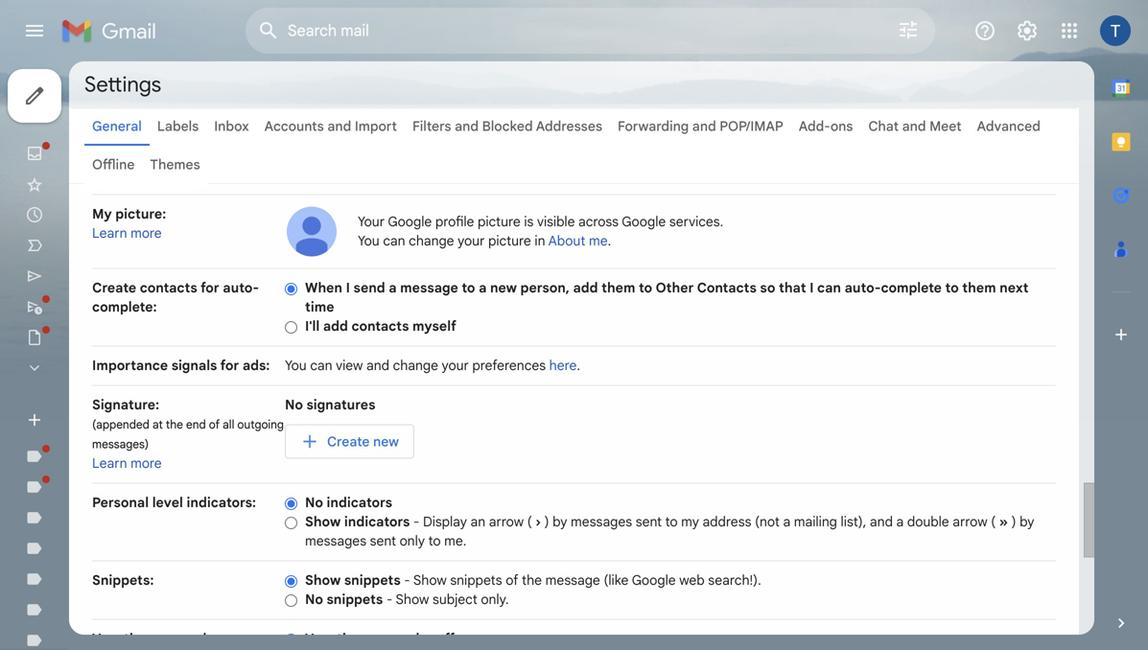 Task type: describe. For each thing, give the bounding box(es) containing it.
show up responder
[[396, 592, 429, 608]]

picture:
[[115, 206, 166, 223]]

signatures
[[307, 397, 376, 414]]

forwarding and pop/imap
[[618, 118, 784, 135]]

general link
[[92, 118, 142, 135]]

no snippets - show subject only.
[[305, 592, 509, 608]]

messages inside ) by messages sent only to me.
[[305, 533, 367, 550]]

address
[[703, 514, 752, 531]]

2 vertical spatial can
[[310, 357, 333, 374]]

. inside your google profile picture is visible across google services. you can change your picture in about me .
[[608, 233, 611, 250]]

can inside your google profile picture is visible across google services. you can change your picture in about me .
[[383, 233, 406, 250]]

chat and meet link
[[869, 118, 962, 135]]

and for accounts
[[328, 118, 351, 135]]

show right the show snippets option on the left bottom
[[305, 572, 341, 589]]

i'll add contacts myself
[[305, 318, 457, 335]]

labels
[[157, 118, 199, 135]]

is
[[524, 214, 534, 230]]

settings
[[84, 71, 161, 98]]

and right view
[[367, 357, 390, 374]]

snippets up only.
[[450, 572, 502, 589]]

1 ( from the left
[[527, 514, 532, 531]]

no for no signatures
[[285, 397, 303, 414]]

off
[[437, 631, 455, 648]]

indicators for no
[[327, 495, 392, 511]]

No snippets radio
[[285, 594, 297, 608]]

an
[[471, 514, 486, 531]]

1 vertical spatial change
[[393, 357, 439, 374]]

indicators:
[[187, 495, 256, 511]]

accounts and import link
[[265, 118, 397, 135]]

signature:
[[92, 397, 159, 414]]

create contacts for auto- complete:
[[92, 280, 259, 316]]

1 horizontal spatial messages
[[571, 514, 633, 531]]

(appended
[[92, 418, 150, 432]]

»
[[1000, 514, 1009, 531]]

general
[[92, 118, 142, 135]]

add-ons
[[799, 118, 853, 135]]

more inside signature: (appended at the end of all outgoing messages) learn more
[[131, 455, 162, 472]]

(like
[[604, 572, 629, 589]]

for for contacts
[[201, 280, 219, 297]]

0 vertical spatial picture
[[478, 214, 521, 230]]

display
[[423, 514, 467, 531]]

visible
[[537, 214, 575, 230]]

about me link
[[549, 233, 608, 250]]

person,
[[521, 280, 570, 297]]

filters and blocked addresses link
[[413, 118, 603, 135]]

and for forwarding
[[693, 118, 717, 135]]

Show snippets radio
[[285, 575, 297, 589]]

learn inside my picture: learn more
[[92, 225, 127, 242]]

) by messages sent only to me.
[[305, 514, 1035, 550]]

to down profile
[[462, 280, 476, 297]]

when
[[305, 280, 343, 297]]

services.
[[670, 214, 724, 230]]

no indicators
[[305, 495, 392, 511]]

new inside when i send a message to a new person, add them to other contacts so that i can auto-complete to them next time
[[490, 280, 517, 297]]

google right the (like
[[632, 572, 676, 589]]

my picture: learn more
[[92, 206, 166, 242]]

importance
[[92, 357, 168, 374]]

here
[[550, 357, 577, 374]]

›
[[536, 514, 541, 531]]

chat
[[869, 118, 899, 135]]

create new button
[[285, 425, 415, 459]]

vacation responder off
[[305, 631, 455, 648]]

I'll add contacts myself radio
[[285, 320, 297, 335]]

0 horizontal spatial you
[[285, 357, 307, 374]]

profile
[[436, 214, 474, 230]]

can inside when i send a message to a new person, add them to other contacts so that i can auto-complete to them next time
[[818, 280, 842, 297]]

to left other
[[639, 280, 653, 297]]

a left person,
[[479, 280, 487, 297]]

- for show subject only.
[[387, 592, 393, 608]]

accounts and import
[[265, 118, 397, 135]]

complete:
[[92, 299, 157, 316]]

snippets:
[[92, 572, 154, 589]]

messages)
[[92, 438, 149, 452]]

filters and blocked addresses
[[413, 118, 603, 135]]

filters
[[413, 118, 452, 135]]

forwarding
[[618, 118, 689, 135]]

No indicators radio
[[285, 497, 297, 511]]

personal level indicators:
[[92, 495, 256, 511]]

search!).
[[709, 572, 762, 589]]

list),
[[841, 514, 867, 531]]

for for signals
[[220, 357, 239, 374]]

web
[[680, 572, 705, 589]]

so
[[760, 280, 776, 297]]

1 i from the left
[[346, 280, 350, 297]]

1 ) from the left
[[545, 514, 549, 531]]

no signatures
[[285, 397, 376, 414]]

ads:
[[243, 357, 270, 374]]

themes link
[[150, 156, 200, 173]]

myself
[[413, 318, 457, 335]]

to right complete at top right
[[946, 280, 959, 297]]

end
[[186, 418, 206, 432]]

(not
[[755, 514, 780, 531]]

a left double
[[897, 514, 904, 531]]

at
[[153, 418, 163, 432]]

Search mail text field
[[288, 21, 844, 40]]

my
[[682, 514, 700, 531]]

inbox
[[214, 118, 249, 135]]

contacts
[[697, 280, 757, 297]]

your google profile picture is visible across google services. you can change your picture in about me .
[[358, 214, 724, 250]]

create for create new
[[327, 434, 370, 450]]

picture image
[[285, 205, 339, 259]]

display an arrow ( › ) by messages sent to my address (not a mailing list), and a double arrow ( »
[[423, 514, 1009, 531]]

to inside ) by messages sent only to me.
[[429, 533, 441, 550]]

1 vertical spatial contacts
[[352, 318, 409, 335]]

meet
[[930, 118, 962, 135]]

you can view and change your preferences here .
[[285, 357, 581, 374]]

1 vertical spatial message
[[546, 572, 601, 589]]

double
[[908, 514, 950, 531]]

main menu image
[[23, 19, 46, 42]]

show snippets - show snippets of the message (like google web search!).
[[305, 572, 762, 589]]

2 learn more link from the top
[[92, 455, 162, 472]]

in
[[535, 233, 546, 250]]

add inside when i send a message to a new person, add them to other contacts so that i can auto-complete to them next time
[[573, 280, 598, 297]]

of for end
[[209, 418, 220, 432]]

all
[[223, 418, 234, 432]]

) inside ) by messages sent only to me.
[[1012, 514, 1017, 531]]

more inside my picture: learn more
[[131, 225, 162, 242]]

import
[[355, 118, 397, 135]]

show indicators -
[[305, 514, 423, 531]]



Task type: locate. For each thing, give the bounding box(es) containing it.
addresses
[[536, 118, 603, 135]]

advanced link
[[977, 118, 1041, 135]]

can left view
[[310, 357, 333, 374]]

create
[[92, 280, 136, 297], [327, 434, 370, 450]]

themes
[[150, 156, 200, 173]]

0 vertical spatial of
[[209, 418, 220, 432]]

1 them from the left
[[602, 280, 636, 297]]

of left all
[[209, 418, 220, 432]]

1 horizontal spatial you
[[358, 233, 380, 250]]

1 vertical spatial indicators
[[344, 514, 410, 531]]

snippets up vacation responder off
[[327, 592, 383, 608]]

2 ( from the left
[[991, 514, 996, 531]]

0 vertical spatial learn
[[92, 225, 127, 242]]

2 horizontal spatial can
[[818, 280, 842, 297]]

of inside signature: (appended at the end of all outgoing messages) learn more
[[209, 418, 220, 432]]

the down '›'
[[522, 572, 542, 589]]

messages up the (like
[[571, 514, 633, 531]]

your
[[458, 233, 485, 250], [442, 357, 469, 374]]

create down "signatures" at the bottom of the page
[[327, 434, 370, 450]]

indicators
[[327, 495, 392, 511], [344, 514, 410, 531]]

more down the messages)
[[131, 455, 162, 472]]

2 vacation from the left
[[305, 631, 363, 648]]

by
[[553, 514, 568, 531], [1020, 514, 1035, 531]]

me.
[[444, 533, 467, 550]]

1 horizontal spatial vacation
[[305, 631, 363, 648]]

1 horizontal spatial create
[[327, 434, 370, 450]]

1 arrow from the left
[[489, 514, 524, 531]]

create for create contacts for auto- complete:
[[92, 280, 136, 297]]

time
[[305, 299, 334, 316]]

other
[[656, 280, 694, 297]]

across
[[579, 214, 619, 230]]

the right at
[[166, 418, 183, 432]]

new inside 'create new' button
[[373, 434, 399, 450]]

tab list
[[1095, 61, 1149, 582]]

0 horizontal spatial vacation
[[92, 631, 150, 648]]

0 horizontal spatial i
[[346, 280, 350, 297]]

create new
[[327, 434, 399, 450]]

2 auto- from the left
[[845, 280, 881, 297]]

1 horizontal spatial them
[[963, 280, 997, 297]]

change inside your google profile picture is visible across google services. you can change your picture in about me .
[[409, 233, 454, 250]]

1 horizontal spatial arrow
[[953, 514, 988, 531]]

add-ons link
[[799, 118, 853, 135]]

Show indicators radio
[[285, 516, 297, 531]]

blocked
[[482, 118, 533, 135]]

your inside your google profile picture is visible across google services. you can change your picture in about me .
[[458, 233, 485, 250]]

- for display an arrow (
[[414, 514, 420, 531]]

1 horizontal spatial (
[[991, 514, 996, 531]]

1 horizontal spatial sent
[[636, 514, 662, 531]]

messages down show indicators -
[[305, 533, 367, 550]]

1 vertical spatial -
[[404, 572, 410, 589]]

create up complete:
[[92, 280, 136, 297]]

1 by from the left
[[553, 514, 568, 531]]

1 horizontal spatial )
[[1012, 514, 1017, 531]]

you
[[358, 233, 380, 250], [285, 357, 307, 374]]

responder
[[366, 631, 433, 648]]

indicators up show indicators -
[[327, 495, 392, 511]]

change
[[409, 233, 454, 250], [393, 357, 439, 374]]

None search field
[[246, 8, 936, 54]]

signals
[[171, 357, 217, 374]]

i left send at top
[[346, 280, 350, 297]]

1 horizontal spatial contacts
[[352, 318, 409, 335]]

more
[[131, 225, 162, 242], [131, 455, 162, 472]]

navigation
[[0, 61, 230, 651]]

1 horizontal spatial i
[[810, 280, 814, 297]]

for inside create contacts for auto- complete:
[[201, 280, 219, 297]]

and right list),
[[870, 514, 893, 531]]

1 horizontal spatial message
[[546, 572, 601, 589]]

0 horizontal spatial )
[[545, 514, 549, 531]]

0 vertical spatial contacts
[[140, 280, 197, 297]]

1 horizontal spatial of
[[506, 572, 519, 589]]

and left pop/imap
[[693, 118, 717, 135]]

0 vertical spatial can
[[383, 233, 406, 250]]

level
[[152, 495, 183, 511]]

google
[[388, 214, 432, 230], [622, 214, 666, 230], [632, 572, 676, 589]]

) right »
[[1012, 514, 1017, 531]]

to left my
[[666, 514, 678, 531]]

1 horizontal spatial add
[[573, 280, 598, 297]]

learn more link down the messages)
[[92, 455, 162, 472]]

) right '›'
[[545, 514, 549, 531]]

new left person,
[[490, 280, 517, 297]]

google right your
[[388, 214, 432, 230]]

0 horizontal spatial messages
[[305, 533, 367, 550]]

1 vertical spatial for
[[220, 357, 239, 374]]

1 vertical spatial more
[[131, 455, 162, 472]]

0 vertical spatial .
[[608, 233, 611, 250]]

labels link
[[157, 118, 199, 135]]

i right that
[[810, 280, 814, 297]]

change down profile
[[409, 233, 454, 250]]

picture down is at the left
[[488, 233, 531, 250]]

and for chat
[[903, 118, 927, 135]]

add right i'll
[[323, 318, 348, 335]]

1 vertical spatial you
[[285, 357, 307, 374]]

vacation responder:
[[92, 631, 224, 648]]

0 horizontal spatial can
[[310, 357, 333, 374]]

1 vertical spatial your
[[442, 357, 469, 374]]

1 horizontal spatial for
[[220, 357, 239, 374]]

create inside button
[[327, 434, 370, 450]]

them
[[602, 280, 636, 297], [963, 280, 997, 297]]

snippets
[[344, 572, 401, 589], [450, 572, 502, 589], [327, 592, 383, 608]]

auto- inside when i send a message to a new person, add them to other contacts so that i can auto-complete to them next time
[[845, 280, 881, 297]]

support image
[[974, 19, 997, 42]]

change down myself
[[393, 357, 439, 374]]

1 horizontal spatial auto-
[[845, 280, 881, 297]]

learn inside signature: (appended at the end of all outgoing messages) learn more
[[92, 455, 127, 472]]

them left next
[[963, 280, 997, 297]]

0 vertical spatial the
[[166, 418, 183, 432]]

of for snippets
[[506, 572, 519, 589]]

. right preferences
[[577, 357, 581, 374]]

0 vertical spatial message
[[400, 280, 458, 297]]

- up no snippets - show subject only.
[[404, 572, 410, 589]]

2 ) from the left
[[1012, 514, 1017, 531]]

sent left my
[[636, 514, 662, 531]]

when i send a message to a new person, add them to other contacts so that i can auto-complete to them next time
[[305, 280, 1029, 316]]

contacts down send at top
[[352, 318, 409, 335]]

- up only
[[414, 514, 420, 531]]

)
[[545, 514, 549, 531], [1012, 514, 1017, 531]]

and left 'import'
[[328, 118, 351, 135]]

advanced
[[977, 118, 1041, 135]]

can right that
[[818, 280, 842, 297]]

Vacation responder off radio
[[285, 633, 297, 648]]

signature: (appended at the end of all outgoing messages) learn more
[[92, 397, 284, 472]]

0 horizontal spatial new
[[373, 434, 399, 450]]

( left »
[[991, 514, 996, 531]]

them down me
[[602, 280, 636, 297]]

add right person,
[[573, 280, 598, 297]]

the inside signature: (appended at the end of all outgoing messages) learn more
[[166, 418, 183, 432]]

no for no indicators
[[305, 495, 323, 511]]

your down profile
[[458, 233, 485, 250]]

auto- left when i send a message to a new person, add them to other contacts so that i can auto-complete to them next time radio
[[223, 280, 259, 297]]

inbox link
[[214, 118, 249, 135]]

1 vertical spatial of
[[506, 572, 519, 589]]

1 vertical spatial picture
[[488, 233, 531, 250]]

1 vertical spatial .
[[577, 357, 581, 374]]

- up vacation responder off
[[387, 592, 393, 608]]

0 horizontal spatial (
[[527, 514, 532, 531]]

0 vertical spatial -
[[414, 514, 420, 531]]

1 vertical spatial create
[[327, 434, 370, 450]]

for up signals
[[201, 280, 219, 297]]

snippets for show snippets of the message (like google web search!).
[[344, 572, 401, 589]]

message
[[400, 280, 458, 297], [546, 572, 601, 589]]

chat and meet
[[869, 118, 962, 135]]

. down across
[[608, 233, 611, 250]]

and for filters
[[455, 118, 479, 135]]

vacation for vacation responder off
[[305, 631, 363, 648]]

2 vertical spatial no
[[305, 592, 323, 608]]

add-
[[799, 118, 831, 135]]

0 vertical spatial learn more link
[[92, 225, 162, 242]]

When I send a message to a new person, add them to Other Contacts so that I can auto-complete to them next time radio
[[285, 282, 297, 296]]

0 vertical spatial no
[[285, 397, 303, 414]]

0 vertical spatial more
[[131, 225, 162, 242]]

0 horizontal spatial of
[[209, 418, 220, 432]]

vacation for vacation responder:
[[92, 631, 150, 648]]

0 horizontal spatial auto-
[[223, 280, 259, 297]]

pop/imap
[[720, 118, 784, 135]]

for left "ads:"
[[220, 357, 239, 374]]

0 horizontal spatial .
[[577, 357, 581, 374]]

1 auto- from the left
[[223, 280, 259, 297]]

only.
[[481, 592, 509, 608]]

0 vertical spatial messages
[[571, 514, 633, 531]]

0 vertical spatial your
[[458, 233, 485, 250]]

messages
[[571, 514, 633, 531], [305, 533, 367, 550]]

2 them from the left
[[963, 280, 997, 297]]

learn down my at top left
[[92, 225, 127, 242]]

learn more link down picture:
[[92, 225, 162, 242]]

0 horizontal spatial -
[[387, 592, 393, 608]]

1 horizontal spatial can
[[383, 233, 406, 250]]

message left the (like
[[546, 572, 601, 589]]

by right '›'
[[553, 514, 568, 531]]

1 vertical spatial learn
[[92, 455, 127, 472]]

forwarding and pop/imap link
[[618, 118, 784, 135]]

arrow
[[489, 514, 524, 531], [953, 514, 988, 531]]

0 vertical spatial indicators
[[327, 495, 392, 511]]

add
[[573, 280, 598, 297], [323, 318, 348, 335]]

0 horizontal spatial the
[[166, 418, 183, 432]]

1 vacation from the left
[[92, 631, 150, 648]]

google right across
[[622, 214, 666, 230]]

sent
[[636, 514, 662, 531], [370, 533, 396, 550]]

0 horizontal spatial contacts
[[140, 280, 197, 297]]

1 vertical spatial the
[[522, 572, 542, 589]]

1 horizontal spatial new
[[490, 280, 517, 297]]

2 by from the left
[[1020, 514, 1035, 531]]

by right »
[[1020, 514, 1035, 531]]

and right filters
[[455, 118, 479, 135]]

1 vertical spatial no
[[305, 495, 323, 511]]

0 horizontal spatial add
[[323, 318, 348, 335]]

auto-
[[223, 280, 259, 297], [845, 280, 881, 297]]

0 horizontal spatial them
[[602, 280, 636, 297]]

1 horizontal spatial by
[[1020, 514, 1035, 531]]

vacation down snippets:
[[92, 631, 150, 648]]

1 vertical spatial messages
[[305, 533, 367, 550]]

0 vertical spatial new
[[490, 280, 517, 297]]

gmail image
[[61, 12, 166, 50]]

message up myself
[[400, 280, 458, 297]]

i'll
[[305, 318, 320, 335]]

0 horizontal spatial for
[[201, 280, 219, 297]]

accounts
[[265, 118, 324, 135]]

0 horizontal spatial create
[[92, 280, 136, 297]]

picture left is at the left
[[478, 214, 521, 230]]

that
[[779, 280, 807, 297]]

1 vertical spatial new
[[373, 434, 399, 450]]

preferences
[[473, 357, 546, 374]]

0 vertical spatial for
[[201, 280, 219, 297]]

1 learn more link from the top
[[92, 225, 162, 242]]

(
[[527, 514, 532, 531], [991, 514, 996, 531]]

indicators for show
[[344, 514, 410, 531]]

you inside your google profile picture is visible across google services. you can change your picture in about me .
[[358, 233, 380, 250]]

1 more from the top
[[131, 225, 162, 242]]

only
[[400, 533, 425, 550]]

sent inside ) by messages sent only to me.
[[370, 533, 396, 550]]

new down "signatures" at the bottom of the page
[[373, 434, 399, 450]]

0 vertical spatial sent
[[636, 514, 662, 531]]

more down picture:
[[131, 225, 162, 242]]

arrow left »
[[953, 514, 988, 531]]

snippets for show subject only.
[[327, 592, 383, 608]]

0 vertical spatial add
[[573, 280, 598, 297]]

no left "signatures" at the bottom of the page
[[285, 397, 303, 414]]

0 horizontal spatial arrow
[[489, 514, 524, 531]]

to left me.
[[429, 533, 441, 550]]

importance signals for ads:
[[92, 357, 270, 374]]

and right 'chat'
[[903, 118, 927, 135]]

here link
[[550, 357, 577, 374]]

by inside ) by messages sent only to me.
[[1020, 514, 1035, 531]]

indicators down the no indicators on the left bottom of page
[[344, 514, 410, 531]]

search mail image
[[251, 13, 286, 48]]

outgoing
[[237, 418, 284, 432]]

0 vertical spatial change
[[409, 233, 454, 250]]

you down i'll add contacts myself "radio"
[[285, 357, 307, 374]]

snippets up no snippets - show subject only.
[[344, 572, 401, 589]]

my
[[92, 206, 112, 223]]

.
[[608, 233, 611, 250], [577, 357, 581, 374]]

1 horizontal spatial -
[[404, 572, 410, 589]]

offline
[[92, 156, 135, 173]]

learn
[[92, 225, 127, 242], [92, 455, 127, 472]]

you down your
[[358, 233, 380, 250]]

next
[[1000, 280, 1029, 297]]

subject
[[433, 592, 478, 608]]

of up only.
[[506, 572, 519, 589]]

can
[[383, 233, 406, 250], [818, 280, 842, 297], [310, 357, 333, 374]]

0 vertical spatial you
[[358, 233, 380, 250]]

2 i from the left
[[810, 280, 814, 297]]

1 vertical spatial learn more link
[[92, 455, 162, 472]]

contacts inside create contacts for auto- complete:
[[140, 280, 197, 297]]

auto- right that
[[845, 280, 881, 297]]

a right send at top
[[389, 280, 397, 297]]

complete
[[881, 280, 942, 297]]

responder:
[[153, 631, 224, 648]]

1 horizontal spatial the
[[522, 572, 542, 589]]

show right show indicators radio in the left of the page
[[305, 514, 341, 531]]

about
[[549, 233, 586, 250]]

view
[[336, 357, 363, 374]]

of
[[209, 418, 220, 432], [506, 572, 519, 589]]

sent down show indicators -
[[370, 533, 396, 550]]

0 horizontal spatial by
[[553, 514, 568, 531]]

0 vertical spatial create
[[92, 280, 136, 297]]

1 horizontal spatial .
[[608, 233, 611, 250]]

1 vertical spatial can
[[818, 280, 842, 297]]

vacation right vacation responder off 'option'
[[305, 631, 363, 648]]

0 horizontal spatial sent
[[370, 533, 396, 550]]

create inside create contacts for auto- complete:
[[92, 280, 136, 297]]

- for show snippets of the message (like google web search!).
[[404, 572, 410, 589]]

2 arrow from the left
[[953, 514, 988, 531]]

1 vertical spatial sent
[[370, 533, 396, 550]]

2 learn from the top
[[92, 455, 127, 472]]

personal
[[92, 495, 149, 511]]

( left '›'
[[527, 514, 532, 531]]

auto- inside create contacts for auto- complete:
[[223, 280, 259, 297]]

1 vertical spatial add
[[323, 318, 348, 335]]

no right "no indicators" radio
[[305, 495, 323, 511]]

2 more from the top
[[131, 455, 162, 472]]

learn down the messages)
[[92, 455, 127, 472]]

2 vertical spatial -
[[387, 592, 393, 608]]

settings image
[[1016, 19, 1039, 42]]

message inside when i send a message to a new person, add them to other contacts so that i can auto-complete to them next time
[[400, 280, 458, 297]]

to
[[462, 280, 476, 297], [639, 280, 653, 297], [946, 280, 959, 297], [666, 514, 678, 531], [429, 533, 441, 550]]

1 learn from the top
[[92, 225, 127, 242]]

show up no snippets - show subject only.
[[413, 572, 447, 589]]

send
[[354, 280, 385, 297]]

advanced search options image
[[890, 11, 928, 49]]

arrow right an
[[489, 514, 524, 531]]

no right no snippets radio
[[305, 592, 323, 608]]

contacts up complete:
[[140, 280, 197, 297]]

learn more link
[[92, 225, 162, 242], [92, 455, 162, 472]]

your down myself
[[442, 357, 469, 374]]

can down your
[[383, 233, 406, 250]]

2 horizontal spatial -
[[414, 514, 420, 531]]

a right (not
[[784, 514, 791, 531]]

0 horizontal spatial message
[[400, 280, 458, 297]]

new
[[490, 280, 517, 297], [373, 434, 399, 450]]



Task type: vqa. For each thing, say whether or not it's contained in the screenshot.
Show snippets of the message (like Google web search!). SNIPPETS
yes



